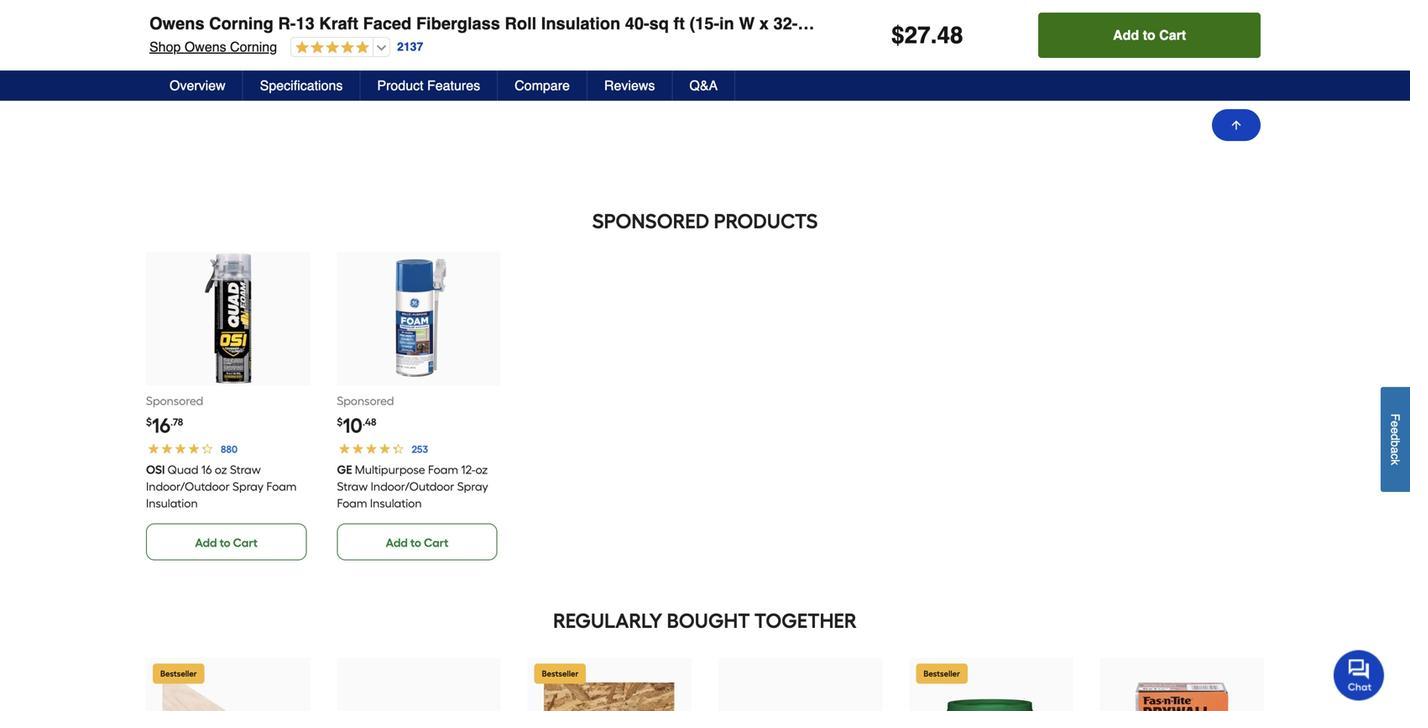 Task type: vqa. For each thing, say whether or not it's contained in the screenshot.
Recalls
no



Task type: describe. For each thing, give the bounding box(es) containing it.
0 vertical spatial owens
[[149, 14, 205, 33]]

c
[[1390, 454, 1403, 460]]

add for 16
[[195, 536, 217, 550]]

add to cart inside button
[[1114, 27, 1187, 43]]

more
[[727, 71, 759, 87]]

multipurpose
[[355, 463, 425, 477]]

individual
[[835, 14, 913, 33]]

ge multipurpose foam 12-oz straw indoor/outdoor spray foam insulation image
[[353, 253, 485, 384]]

32-
[[774, 14, 798, 33]]

add to cart for 16
[[195, 536, 258, 550]]

add for 10
[[386, 536, 408, 550]]

l)
[[814, 14, 830, 33]]

southdeep products heading
[[144, 204, 1267, 238]]

specifications button
[[243, 71, 361, 101]]

faced
[[363, 14, 412, 33]]

13
[[296, 14, 315, 33]]

bestseller for sheetrock brand 4.5-gallon (s) premixed all-purpose drywall joint compound "image"
[[924, 669, 961, 679]]

product features
[[377, 78, 481, 93]]

oz inside multipurpose foam 12-oz straw indoor/outdoor spray foam insulation
[[476, 463, 488, 477]]

1 vertical spatial corning
[[230, 39, 277, 55]]

16 list item
[[146, 251, 310, 560]]

2 bestseller link from the left
[[528, 658, 692, 711]]

product
[[377, 78, 424, 93]]

27
[[905, 22, 931, 49]]

ge
[[337, 463, 352, 477]]

fiberglass
[[416, 14, 500, 33]]

add to cart link for 16
[[146, 524, 307, 560]]

overview button
[[153, 71, 243, 101]]

f
[[1390, 414, 1403, 421]]

r-
[[278, 14, 296, 33]]

3 bestseller link from the left
[[910, 658, 1074, 711]]

q&a
[[690, 78, 718, 93]]

to inside button
[[1144, 27, 1156, 43]]

regularly
[[554, 609, 663, 633]]

owens corning r-13 kraft faced fiberglass roll insulation 40-sq ft (15-in w x 32-ft l) individual pack
[[149, 14, 957, 33]]

insulation for foam
[[370, 496, 422, 511]]

overview
[[170, 78, 226, 93]]

osi quad 16 oz straw indoor/outdoor spray foam insulation image
[[163, 253, 294, 384]]

1 e from the top
[[1390, 421, 1403, 428]]

spray inside quad 16 oz straw indoor/outdoor spray foam insulation
[[233, 479, 264, 494]]

osi
[[146, 463, 165, 477]]

add inside add to cart button
[[1114, 27, 1140, 43]]

16 for $ 16 .78
[[152, 413, 171, 438]]

sponsored for 16
[[146, 394, 203, 408]]

quad 16 oz straw indoor/outdoor spray foam insulation
[[146, 463, 297, 511]]

multipurpose foam 12-oz straw indoor/outdoor spray foam insulation
[[337, 463, 488, 511]]

insulation inside quad 16 oz straw indoor/outdoor spray foam insulation
[[146, 496, 198, 511]]

sponsored inside the southdeep products heading
[[593, 209, 710, 233]]

.48
[[363, 416, 377, 428]]

chat invite button image
[[1335, 650, 1386, 701]]

add to cart link for 10
[[337, 524, 498, 560]]

shop owens corning
[[149, 39, 277, 55]]

together
[[755, 609, 857, 633]]

specifications
[[260, 78, 343, 93]]

sheetrock brand 4.5-gallon (s) premixed all-purpose drywall joint compound image
[[926, 683, 1057, 711]]

to for 10
[[411, 536, 422, 550]]

2 vertical spatial foam
[[337, 496, 367, 511]]

1 bestseller link from the left
[[146, 658, 310, 711]]

add to cart button
[[1039, 13, 1262, 58]]

fas-n-tite #6 x 1-1/4-in bugle coarse thread drywall screws 1-lb (245-pack) image
[[1117, 683, 1248, 711]]

$ for $ 27 . 48
[[892, 22, 905, 49]]

f e e d b a c k button
[[1382, 387, 1411, 492]]

.
[[931, 22, 938, 49]]

quad
[[168, 463, 199, 477]]

pack
[[918, 14, 957, 33]]

cart inside button
[[1160, 27, 1187, 43]]

compare
[[515, 78, 570, 93]]

compare button
[[498, 71, 588, 101]]

b
[[1390, 441, 1403, 447]]



Task type: locate. For each thing, give the bounding box(es) containing it.
0 horizontal spatial cart
[[233, 536, 258, 550]]

foam inside quad 16 oz straw indoor/outdoor spray foam insulation
[[267, 479, 297, 494]]

.78
[[171, 416, 183, 428]]

$ inside $ 10 .48
[[337, 416, 343, 428]]

16 for quad 16 oz straw indoor/outdoor spray foam insulation
[[201, 463, 212, 477]]

$ left .48
[[337, 416, 343, 428]]

0 vertical spatial foam
[[428, 463, 458, 477]]

insulation down quad
[[146, 496, 198, 511]]

x
[[760, 14, 769, 33]]

1 horizontal spatial cart
[[424, 536, 449, 550]]

$
[[892, 22, 905, 49], [146, 416, 152, 428], [337, 416, 343, 428]]

owens up overview
[[185, 39, 226, 55]]

4.7 stars image
[[292, 40, 370, 56]]

regularly bought together heading
[[144, 604, 1267, 638]]

features
[[427, 78, 481, 93]]

0 vertical spatial corning
[[209, 14, 274, 33]]

insulation inside multipurpose foam 12-oz straw indoor/outdoor spray foam insulation
[[370, 496, 422, 511]]

0 horizontal spatial bestseller link
[[146, 658, 310, 711]]

12-
[[461, 463, 476, 477]]

foam
[[428, 463, 458, 477], [267, 479, 297, 494], [337, 496, 367, 511]]

straw down ge
[[337, 479, 368, 494]]

(15-
[[690, 14, 720, 33]]

2 horizontal spatial add
[[1114, 27, 1140, 43]]

1 horizontal spatial foam
[[337, 496, 367, 511]]

0 horizontal spatial spray
[[233, 479, 264, 494]]

bestseller up undefined 7/16-in x 4-ft x 8-ft osb (oriented strand board) sheathing "image"
[[542, 669, 579, 679]]

shop
[[149, 39, 181, 55]]

$ 16 .78
[[146, 413, 183, 438]]

2 horizontal spatial add to cart
[[1114, 27, 1187, 43]]

bestseller up sheetrock brand 4.5-gallon (s) premixed all-purpose drywall joint compound "image"
[[924, 669, 961, 679]]

2137
[[397, 40, 423, 53]]

straw
[[230, 463, 261, 477], [337, 479, 368, 494]]

bestseller for undefined 7/16-in x 4-ft x 8-ft osb (oriented strand board) sheathing "image"
[[542, 669, 579, 679]]

10 left more
[[709, 71, 724, 87]]

2 horizontal spatial sponsored
[[593, 209, 710, 233]]

0 horizontal spatial 16
[[152, 413, 171, 438]]

40-
[[626, 14, 650, 33]]

cart inside 10 list item
[[424, 536, 449, 550]]

corning up shop owens corning
[[209, 14, 274, 33]]

f e e d b a c k
[[1390, 414, 1403, 466]]

roll
[[505, 14, 537, 33]]

$ left .78
[[146, 416, 152, 428]]

2 spray from the left
[[457, 479, 488, 494]]

10
[[709, 71, 724, 87], [343, 413, 363, 438]]

indoor/outdoor inside multipurpose foam 12-oz straw indoor/outdoor spray foam insulation
[[371, 479, 454, 494]]

add to cart inside "16" list item
[[195, 536, 258, 550]]

$ 27 . 48
[[892, 22, 964, 49]]

48
[[938, 22, 964, 49]]

0 horizontal spatial indoor/outdoor
[[146, 479, 230, 494]]

k
[[1390, 460, 1403, 466]]

indoor/outdoor
[[146, 479, 230, 494], [371, 479, 454, 494]]

to inside "16" list item
[[220, 536, 231, 550]]

0 horizontal spatial insulation
[[146, 496, 198, 511]]

robert's question on january 24, 2022 element
[[161, 0, 1250, 35]]

bestseller
[[160, 669, 197, 679], [542, 669, 579, 679], [924, 669, 961, 679]]

2 indoor/outdoor from the left
[[371, 479, 454, 494]]

e
[[1390, 421, 1403, 428], [1390, 428, 1403, 434]]

1 horizontal spatial indoor/outdoor
[[371, 479, 454, 494]]

oz
[[215, 463, 227, 477], [476, 463, 488, 477]]

sponsored inside 10 list item
[[337, 394, 394, 408]]

arrow up image
[[1230, 118, 1244, 132]]

0 horizontal spatial foam
[[267, 479, 297, 494]]

insulation down multipurpose
[[370, 496, 422, 511]]

2 horizontal spatial bestseller
[[924, 669, 961, 679]]

1 horizontal spatial to
[[411, 536, 422, 550]]

indoor/outdoor down quad
[[146, 479, 230, 494]]

2 horizontal spatial $
[[892, 22, 905, 49]]

2 bestseller from the left
[[542, 669, 579, 679]]

add inside 10 list item
[[386, 536, 408, 550]]

1 horizontal spatial bestseller link
[[528, 658, 692, 711]]

1 vertical spatial 16
[[201, 463, 212, 477]]

2 horizontal spatial bestseller link
[[910, 658, 1074, 711]]

0 horizontal spatial bestseller
[[160, 669, 197, 679]]

a
[[1390, 447, 1403, 454]]

straw inside quad 16 oz straw indoor/outdoor spray foam insulation
[[230, 463, 261, 477]]

q&a button
[[673, 71, 736, 101]]

2 horizontal spatial cart
[[1160, 27, 1187, 43]]

1 horizontal spatial oz
[[476, 463, 488, 477]]

straw inside multipurpose foam 12-oz straw indoor/outdoor spray foam insulation
[[337, 479, 368, 494]]

0 horizontal spatial ft
[[674, 14, 685, 33]]

1 vertical spatial owens
[[185, 39, 226, 55]]

add to cart link down multipurpose foam 12-oz straw indoor/outdoor spray foam insulation
[[337, 524, 498, 560]]

ft left l)
[[798, 14, 809, 33]]

plus image
[[652, 73, 665, 86]]

sponsored for 10
[[337, 394, 394, 408]]

oz inside quad 16 oz straw indoor/outdoor spray foam insulation
[[215, 463, 227, 477]]

1 ft from the left
[[674, 14, 685, 33]]

0 horizontal spatial oz
[[215, 463, 227, 477]]

insulation for roll
[[542, 14, 621, 33]]

10 list item
[[337, 251, 501, 560]]

1 horizontal spatial add to cart link
[[337, 524, 498, 560]]

indoor/outdoor down multipurpose
[[371, 479, 454, 494]]

insulation left the 40-
[[542, 14, 621, 33]]

1 indoor/outdoor from the left
[[146, 479, 230, 494]]

1 horizontal spatial insulation
[[370, 496, 422, 511]]

$ 10 .48
[[337, 413, 377, 438]]

0 vertical spatial 16
[[152, 413, 171, 438]]

1 oz from the left
[[215, 463, 227, 477]]

show 10 more
[[669, 71, 759, 87]]

$ left .
[[892, 22, 905, 49]]

e up d
[[1390, 421, 1403, 428]]

2 horizontal spatial foam
[[428, 463, 458, 477]]

add to cart link
[[146, 524, 307, 560], [337, 524, 498, 560]]

corning
[[209, 14, 274, 33], [230, 39, 277, 55]]

1 add to cart link from the left
[[146, 524, 307, 560]]

owens up shop
[[149, 14, 205, 33]]

bestseller link
[[146, 658, 310, 711], [528, 658, 692, 711], [910, 658, 1074, 711]]

sponsored inside "16" list item
[[146, 394, 203, 408]]

sponsored products
[[593, 209, 818, 233]]

$ for $ 10 .48
[[337, 416, 343, 428]]

0 horizontal spatial add to cart
[[195, 536, 258, 550]]

bought
[[667, 609, 750, 633]]

kraft
[[319, 14, 359, 33]]

spray
[[233, 479, 264, 494], [457, 479, 488, 494]]

add to cart
[[1114, 27, 1187, 43], [195, 536, 258, 550], [386, 536, 449, 550]]

0 horizontal spatial to
[[220, 536, 231, 550]]

bestseller up undefined 2-in x 4-in x 96-in spruce pine fir kiln-dried stud image
[[160, 669, 197, 679]]

10 for $ 10 .48
[[343, 413, 363, 438]]

0 horizontal spatial $
[[146, 416, 152, 428]]

16 right quad
[[201, 463, 212, 477]]

bestseller for undefined 2-in x 4-in x 96-in spruce pine fir kiln-dried stud image
[[160, 669, 197, 679]]

$ for $ 16 .78
[[146, 416, 152, 428]]

0 horizontal spatial add
[[195, 536, 217, 550]]

3 bestseller from the left
[[924, 669, 961, 679]]

2 ft from the left
[[798, 14, 809, 33]]

1 horizontal spatial 10
[[709, 71, 724, 87]]

spray inside multipurpose foam 12-oz straw indoor/outdoor spray foam insulation
[[457, 479, 488, 494]]

1 horizontal spatial ft
[[798, 14, 809, 33]]

sponsored
[[593, 209, 710, 233], [146, 394, 203, 408], [337, 394, 394, 408]]

2 e from the top
[[1390, 428, 1403, 434]]

1 horizontal spatial $
[[337, 416, 343, 428]]

16 inside quad 16 oz straw indoor/outdoor spray foam insulation
[[201, 463, 212, 477]]

1 bestseller from the left
[[160, 669, 197, 679]]

2 oz from the left
[[476, 463, 488, 477]]

1 vertical spatial 10
[[343, 413, 363, 438]]

sq
[[650, 14, 669, 33]]

ft
[[674, 14, 685, 33], [798, 14, 809, 33]]

owens
[[149, 14, 205, 33], [185, 39, 226, 55]]

insulation
[[542, 14, 621, 33], [146, 496, 198, 511], [370, 496, 422, 511]]

product features button
[[361, 71, 498, 101]]

add to cart link down quad 16 oz straw indoor/outdoor spray foam insulation
[[146, 524, 307, 560]]

show
[[669, 71, 705, 87]]

indoor/outdoor inside quad 16 oz straw indoor/outdoor spray foam insulation
[[146, 479, 230, 494]]

regularly bought together
[[554, 609, 857, 633]]

1 vertical spatial straw
[[337, 479, 368, 494]]

to inside 10 list item
[[411, 536, 422, 550]]

1 horizontal spatial sponsored
[[337, 394, 394, 408]]

cart inside "16" list item
[[233, 536, 258, 550]]

add to cart inside 10 list item
[[386, 536, 449, 550]]

1 spray from the left
[[233, 479, 264, 494]]

10 up ge
[[343, 413, 363, 438]]

0 horizontal spatial straw
[[230, 463, 261, 477]]

0 horizontal spatial sponsored
[[146, 394, 203, 408]]

e up b
[[1390, 428, 1403, 434]]

add to cart for 10
[[386, 536, 449, 550]]

w
[[739, 14, 755, 33]]

products
[[714, 209, 818, 233]]

2 horizontal spatial to
[[1144, 27, 1156, 43]]

straw right quad
[[230, 463, 261, 477]]

0 horizontal spatial 10
[[343, 413, 363, 438]]

16
[[152, 413, 171, 438], [201, 463, 212, 477]]

1 horizontal spatial spray
[[457, 479, 488, 494]]

1 horizontal spatial bestseller
[[542, 669, 579, 679]]

to for 16
[[220, 536, 231, 550]]

1 horizontal spatial add
[[386, 536, 408, 550]]

add
[[1114, 27, 1140, 43], [195, 536, 217, 550], [386, 536, 408, 550]]

2 add to cart link from the left
[[337, 524, 498, 560]]

cart for 10
[[424, 536, 449, 550]]

0 horizontal spatial add to cart link
[[146, 524, 307, 560]]

add to cart link inside "16" list item
[[146, 524, 307, 560]]

0 vertical spatial straw
[[230, 463, 261, 477]]

add to cart link inside 10 list item
[[337, 524, 498, 560]]

add inside "16" list item
[[195, 536, 217, 550]]

10 for show 10 more
[[709, 71, 724, 87]]

ft right sq
[[674, 14, 685, 33]]

$ inside "$ 16 .78"
[[146, 416, 152, 428]]

1 horizontal spatial 16
[[201, 463, 212, 477]]

0 vertical spatial 10
[[709, 71, 724, 87]]

cart
[[1160, 27, 1187, 43], [233, 536, 258, 550], [424, 536, 449, 550]]

to
[[1144, 27, 1156, 43], [220, 536, 231, 550], [411, 536, 422, 550]]

d
[[1390, 434, 1403, 441]]

reviews button
[[588, 71, 673, 101]]

2 horizontal spatial insulation
[[542, 14, 621, 33]]

10 inside list item
[[343, 413, 363, 438]]

cart for 16
[[233, 536, 258, 550]]

undefined 7/16-in x 4-ft x 8-ft osb (oriented strand board) sheathing image
[[544, 683, 676, 711]]

reviews
[[605, 78, 655, 93]]

16 up osi
[[152, 413, 171, 438]]

1 horizontal spatial straw
[[337, 479, 368, 494]]

1 horizontal spatial add to cart
[[386, 536, 449, 550]]

in
[[720, 14, 735, 33]]

undefined 2-in x 4-in x 96-in spruce pine fir kiln-dried stud image
[[163, 683, 294, 711]]

corning up the specifications
[[230, 39, 277, 55]]

1 vertical spatial foam
[[267, 479, 297, 494]]



